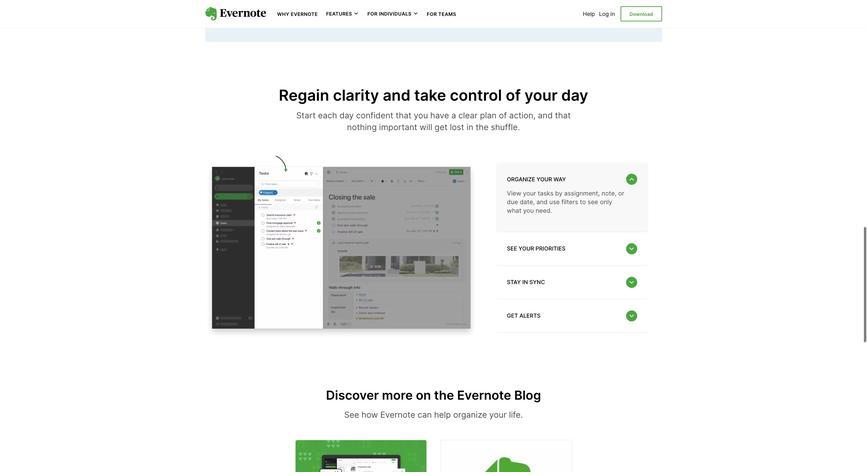 Task type: vqa. For each thing, say whether or not it's contained in the screenshot.
plan?
no



Task type: describe. For each thing, give the bounding box(es) containing it.
2 that from the left
[[556, 111, 571, 121]]

0 horizontal spatial the
[[435, 388, 454, 403]]

take
[[415, 86, 447, 105]]

for for for teams
[[427, 11, 437, 17]]

control
[[450, 86, 502, 105]]

log in
[[600, 10, 616, 17]]

log in link
[[600, 10, 616, 17]]

to
[[580, 199, 586, 206]]

day inside start each day confident that you have a clear plan of action, and that nothing important will get lost in the shuffle.
[[340, 111, 354, 121]]

date,
[[520, 199, 535, 206]]

see which evernote plan is right for you.
[[252, 14, 410, 24]]

log
[[600, 10, 609, 17]]

each
[[318, 111, 337, 121]]

for
[[381, 14, 391, 24]]

you inside start each day confident that you have a clear plan of action, and that nothing important will get lost in the shuffle.
[[414, 111, 428, 121]]

compare
[[572, 16, 597, 23]]

features button
[[326, 10, 359, 17]]

more
[[382, 388, 413, 403]]

see your priorities
[[507, 245, 566, 252]]

compare plans link
[[545, 11, 640, 28]]

is
[[352, 14, 358, 24]]

and inside start each day confident that you have a clear plan of action, and that nothing important will get lost in the shuffle.
[[538, 111, 553, 121]]

view your tasks by assignment, note, or due date, and use filters to see only what you need.
[[507, 190, 625, 215]]

individuals
[[379, 11, 412, 17]]

help
[[583, 10, 595, 17]]

regain
[[279, 86, 329, 105]]

action,
[[510, 111, 536, 121]]

use
[[550, 199, 560, 206]]

get alerts
[[507, 313, 541, 320]]

help link
[[583, 10, 595, 17]]

what
[[507, 207, 522, 215]]

see for see how evernote can help organize your life.
[[345, 410, 359, 420]]

compare plans
[[572, 16, 613, 23]]

and inside view your tasks by assignment, note, or due date, and use filters to see only what you need.
[[537, 199, 548, 206]]

organize
[[507, 176, 536, 183]]

confident
[[356, 111, 394, 121]]

only
[[600, 199, 613, 206]]

in for stay in sync
[[523, 279, 528, 286]]

get
[[507, 313, 518, 320]]

plan inside start each day confident that you have a clear plan of action, and that nothing important will get lost in the shuffle.
[[480, 111, 497, 121]]

in inside start each day confident that you have a clear plan of action, and that nothing important will get lost in the shuffle.
[[467, 122, 474, 132]]

shuffle.
[[491, 122, 520, 132]]

regain clarity and take control of your day
[[279, 86, 589, 105]]

by
[[556, 190, 563, 197]]

nothing
[[347, 122, 377, 132]]

your left "life."
[[490, 410, 507, 420]]

features
[[326, 11, 352, 17]]

lost
[[450, 122, 465, 132]]

clarity
[[333, 86, 379, 105]]

start
[[297, 111, 316, 121]]

0 vertical spatial day
[[562, 86, 589, 105]]

discover
[[326, 388, 379, 403]]

for individuals
[[368, 11, 412, 17]]

get
[[435, 122, 448, 132]]

of inside start each day confident that you have a clear plan of action, and that nothing important will get lost in the shuffle.
[[499, 111, 507, 121]]

the inside start each day confident that you have a clear plan of action, and that nothing important will get lost in the shuffle.
[[476, 122, 489, 132]]

evernote logo image
[[205, 7, 266, 21]]

why evernote
[[277, 11, 318, 17]]

see how evernote can help organize your life.
[[345, 410, 523, 420]]

see
[[588, 199, 599, 206]]

stay in sync
[[507, 279, 545, 286]]

for for for individuals
[[368, 11, 378, 17]]

0 horizontal spatial plan
[[333, 14, 349, 24]]

plans
[[598, 16, 613, 23]]



Task type: locate. For each thing, give the bounding box(es) containing it.
and right action,
[[538, 111, 553, 121]]

blog
[[515, 388, 542, 403]]

1 horizontal spatial the
[[476, 122, 489, 132]]

0 vertical spatial of
[[506, 86, 521, 105]]

0 vertical spatial you
[[414, 111, 428, 121]]

which
[[270, 14, 293, 24]]

your up action,
[[525, 86, 558, 105]]

0 vertical spatial in
[[611, 10, 616, 17]]

in for log in
[[611, 10, 616, 17]]

0 horizontal spatial that
[[396, 111, 412, 121]]

your up date, on the top right of page
[[523, 190, 537, 197]]

0 horizontal spatial in
[[467, 122, 474, 132]]

0 horizontal spatial you
[[414, 111, 428, 121]]

organize
[[454, 410, 487, 420]]

help
[[435, 410, 451, 420]]

for inside 'link'
[[427, 11, 437, 17]]

plan
[[333, 14, 349, 24], [480, 111, 497, 121]]

for inside "button"
[[368, 11, 378, 17]]

tasks
[[538, 190, 554, 197]]

of up action,
[[506, 86, 521, 105]]

see for see your priorities
[[507, 245, 518, 252]]

of
[[506, 86, 521, 105], [499, 111, 507, 121]]

alerts
[[520, 313, 541, 320]]

the down clear
[[476, 122, 489, 132]]

on
[[416, 388, 431, 403]]

note,
[[602, 190, 617, 197]]

view
[[507, 190, 522, 197]]

1 vertical spatial see
[[507, 245, 518, 252]]

0 vertical spatial the
[[476, 122, 489, 132]]

2 vertical spatial in
[[523, 279, 528, 286]]

that
[[396, 111, 412, 121], [556, 111, 571, 121]]

for left for
[[368, 11, 378, 17]]

1 horizontal spatial day
[[562, 86, 589, 105]]

sync
[[530, 279, 545, 286]]

plan right clear
[[480, 111, 497, 121]]

1 vertical spatial day
[[340, 111, 354, 121]]

in
[[611, 10, 616, 17], [467, 122, 474, 132], [523, 279, 528, 286]]

1 that from the left
[[396, 111, 412, 121]]

day
[[562, 86, 589, 105], [340, 111, 354, 121]]

2 horizontal spatial in
[[611, 10, 616, 17]]

1 vertical spatial you
[[524, 207, 534, 215]]

for teams
[[427, 11, 457, 17]]

1 vertical spatial the
[[435, 388, 454, 403]]

need.
[[536, 207, 553, 215]]

important
[[379, 122, 418, 132]]

1 horizontal spatial see
[[345, 410, 359, 420]]

your left priorities
[[519, 245, 535, 252]]

1 vertical spatial in
[[467, 122, 474, 132]]

priorities
[[536, 245, 566, 252]]

for left teams
[[427, 11, 437, 17]]

evernote
[[291, 11, 318, 17], [295, 14, 330, 24], [458, 388, 512, 403], [381, 410, 416, 420]]

discover more on the evernote blog
[[326, 388, 542, 403]]

see left which
[[252, 14, 267, 24]]

0 horizontal spatial day
[[340, 111, 354, 121]]

1 horizontal spatial for
[[427, 11, 437, 17]]

see up stay
[[507, 245, 518, 252]]

you up will
[[414, 111, 428, 121]]

you
[[414, 111, 428, 121], [524, 207, 534, 215]]

your up tasks
[[537, 176, 553, 183]]

1 horizontal spatial that
[[556, 111, 571, 121]]

can
[[418, 410, 432, 420]]

or
[[619, 190, 625, 197]]

2 vertical spatial see
[[345, 410, 359, 420]]

teams
[[439, 11, 457, 17]]

the
[[476, 122, 489, 132], [435, 388, 454, 403]]

you.
[[394, 14, 410, 24]]

for
[[368, 11, 378, 17], [427, 11, 437, 17]]

way
[[554, 176, 566, 183]]

and
[[383, 86, 411, 105], [538, 111, 553, 121], [537, 199, 548, 206]]

have
[[431, 111, 449, 121]]

 image
[[205, 153, 482, 343]]

download link
[[621, 6, 663, 22]]

your
[[525, 86, 558, 105], [537, 176, 553, 183], [523, 190, 537, 197], [519, 245, 535, 252], [490, 410, 507, 420]]

0 vertical spatial and
[[383, 86, 411, 105]]

due
[[507, 199, 518, 206]]

you down date, on the top right of page
[[524, 207, 534, 215]]

clear
[[459, 111, 478, 121]]

your for tasks
[[523, 190, 537, 197]]

assignment,
[[565, 190, 600, 197]]

see left how
[[345, 410, 359, 420]]

your for priorities
[[519, 245, 535, 252]]

for individuals button
[[368, 10, 419, 17]]

why
[[277, 11, 290, 17]]

filters
[[562, 199, 579, 206]]

1 vertical spatial and
[[538, 111, 553, 121]]

your inside view your tasks by assignment, note, or due date, and use filters to see only what you need.
[[523, 190, 537, 197]]

life.
[[509, 410, 523, 420]]

organize your way
[[507, 176, 566, 183]]

1 horizontal spatial in
[[523, 279, 528, 286]]

a
[[452, 111, 457, 121]]

of up shuffle. at the top right of the page
[[499, 111, 507, 121]]

1 vertical spatial of
[[499, 111, 507, 121]]

the up 'help'
[[435, 388, 454, 403]]

right
[[360, 14, 378, 24]]

plan left is
[[333, 14, 349, 24]]

2 vertical spatial and
[[537, 199, 548, 206]]

stay
[[507, 279, 521, 286]]

0 horizontal spatial for
[[368, 11, 378, 17]]

see
[[252, 14, 267, 24], [507, 245, 518, 252], [345, 410, 359, 420]]

2 horizontal spatial see
[[507, 245, 518, 252]]

and up confident
[[383, 86, 411, 105]]

1 vertical spatial plan
[[480, 111, 497, 121]]

start each day confident that you have a clear plan of action, and that nothing important will get lost in the shuffle.
[[297, 111, 571, 132]]

for teams link
[[427, 10, 457, 17]]

0 horizontal spatial see
[[252, 14, 267, 24]]

1 horizontal spatial plan
[[480, 111, 497, 121]]

in down clear
[[467, 122, 474, 132]]

0 vertical spatial plan
[[333, 14, 349, 24]]

you inside view your tasks by assignment, note, or due date, and use filters to see only what you need.
[[524, 207, 534, 215]]

in right stay
[[523, 279, 528, 286]]

your for way
[[537, 176, 553, 183]]

see for see which evernote plan is right for you.
[[252, 14, 267, 24]]

how
[[362, 410, 378, 420]]

will
[[420, 122, 433, 132]]

download
[[630, 11, 654, 17]]

why evernote link
[[277, 10, 318, 17]]

1 horizontal spatial you
[[524, 207, 534, 215]]

in right log
[[611, 10, 616, 17]]

and up need. on the top right
[[537, 199, 548, 206]]

0 vertical spatial see
[[252, 14, 267, 24]]



